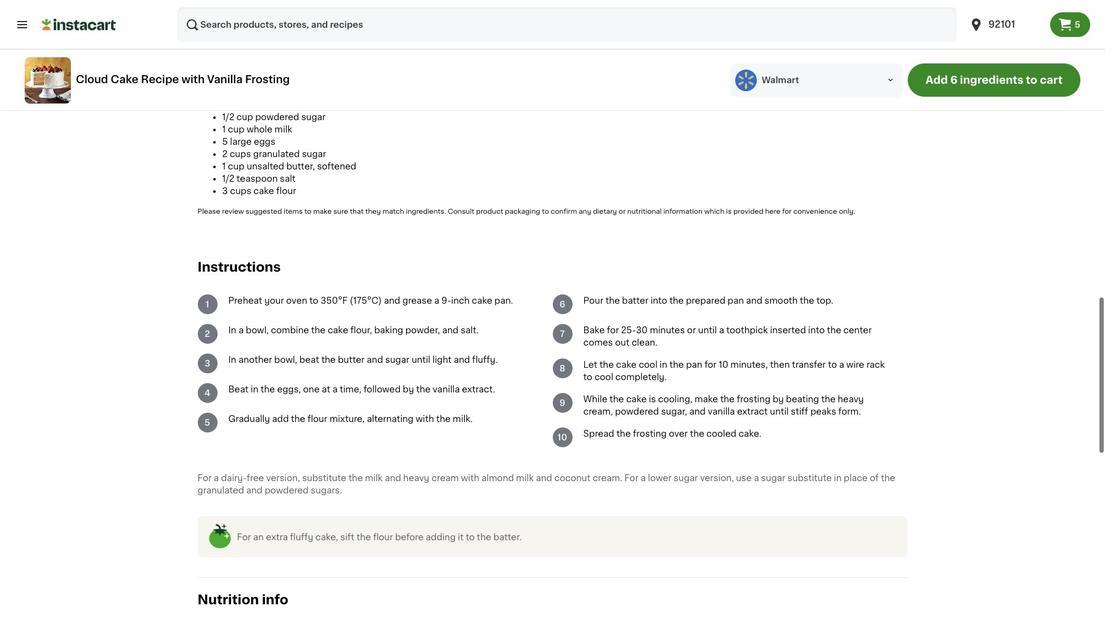 Task type: vqa. For each thing, say whether or not it's contained in the screenshot.
the Alcohol to the left
no



Task type: describe. For each thing, give the bounding box(es) containing it.
nutrition
[[198, 594, 259, 607]]

0 vertical spatial into
[[651, 296, 667, 305]]

over
[[669, 430, 688, 438]]

to right it
[[466, 533, 475, 542]]

please review suggested items to make sure that they match ingredients. consult product packaging to confirm any dietary or nutritional information which is provided here for convenience only.
[[198, 208, 855, 215]]

comes
[[583, 338, 613, 347]]

2 vertical spatial teaspoon
[[237, 174, 278, 183]]

inch
[[451, 296, 470, 305]]

sure
[[333, 208, 348, 215]]

the left top.
[[800, 296, 814, 305]]

preheat your oven to 350°f (175°c) and grease a 9-inch cake pan.
[[228, 296, 513, 305]]

to left confirm
[[542, 208, 549, 215]]

batter
[[622, 296, 648, 305]]

the right let
[[599, 361, 614, 369]]

prepared
[[686, 296, 725, 305]]

powdered inside the for a dairy-free version, substitute the milk and heavy cream with almond milk and coconut cream. for a lower sugar version, use a sugar substitute in place of the granulated and powdered sugars.
[[265, 486, 309, 495]]

center
[[843, 326, 872, 335]]

alternating
[[367, 415, 414, 423]]

packaging
[[505, 208, 540, 215]]

cream.
[[593, 474, 622, 483]]

full
[[198, 18, 222, 31]]

2 vertical spatial cup
[[228, 162, 244, 171]]

the left the "prepared" on the right of page
[[669, 296, 684, 305]]

oven
[[286, 296, 307, 305]]

salt.
[[461, 326, 479, 335]]

1 left unsalted
[[222, 162, 226, 171]]

provided
[[733, 208, 763, 215]]

and right butter
[[367, 356, 383, 364]]

for an extra fluffy cake, sift the flour before adding it to the batter.
[[237, 533, 522, 542]]

spread
[[583, 430, 614, 438]]

350°f
[[321, 296, 348, 305]]

product
[[476, 208, 503, 215]]

the right sift
[[357, 533, 371, 542]]

10 inside let the cake cool in the pan for 10 minutes, then transfer to a wire rack to cool completely.
[[719, 361, 728, 369]]

peaks
[[810, 407, 836, 416]]

vanilla
[[207, 74, 243, 84]]

1 horizontal spatial milk
[[365, 474, 383, 483]]

the right pour
[[606, 296, 620, 305]]

92101 button
[[961, 7, 1050, 42]]

1 left the whole
[[222, 125, 226, 134]]

cream inside the for a dairy-free version, substitute the milk and heavy cream with almond milk and coconut cream. for a lower sugar version, use a sugar substitute in place of the granulated and powdered sugars.
[[432, 474, 459, 483]]

1 horizontal spatial flour
[[307, 415, 327, 423]]

1 vertical spatial 2
[[222, 150, 227, 158]]

nutrition info
[[198, 594, 288, 607]]

out
[[615, 338, 629, 347]]

top.
[[816, 296, 833, 305]]

and inside while the cake is cooling, make the frosting by beating the heavy cream, powdered sugar, and vanilla extract until stiff peaks form.
[[689, 407, 706, 416]]

0 vertical spatial cups
[[230, 88, 251, 97]]

0 horizontal spatial in
[[251, 385, 258, 394]]

pour
[[583, 296, 603, 305]]

1 left 'frosting'
[[222, 76, 226, 84]]

and left smooth
[[746, 296, 762, 305]]

a down preheat
[[238, 326, 244, 335]]

Search field
[[177, 7, 956, 42]]

by inside while the cake is cooling, make the frosting by beating the heavy cream, powdered sugar, and vanilla extract until stiff peaks form.
[[773, 395, 784, 404]]

almond
[[481, 474, 514, 483]]

the right over
[[690, 430, 704, 438]]

92101
[[988, 20, 1015, 29]]

eggs,
[[277, 385, 301, 394]]

1 horizontal spatial is
[[726, 208, 732, 215]]

heavy inside 1 teaspoon pure vanilla extract 2 cups heavy cream 1 teaspoon vanilla extract 1/2 cup powdered sugar 1 cup whole milk 5 large eggs 2 cups granulated sugar 1 cup unsalted butter, softened 1/2 teaspoon salt 3 cups cake flour
[[253, 88, 279, 97]]

preheat
[[228, 296, 262, 305]]

1 left preheat
[[206, 300, 209, 309]]

until inside bake for 25-30 minutes or until a toothpick inserted into the center comes out clean.
[[698, 326, 717, 335]]

to down let
[[583, 373, 592, 382]]

1 vertical spatial frosting
[[633, 430, 667, 438]]

gradually add the flour mixture, alternating with the milk.
[[228, 415, 473, 423]]

cake left flour,
[[328, 326, 348, 335]]

1 vertical spatial 6
[[559, 300, 565, 309]]

the right the beat
[[321, 356, 336, 364]]

toothpick
[[726, 326, 768, 335]]

instacart logo image
[[42, 17, 116, 32]]

2 1/2 from the top
[[222, 174, 234, 183]]

2 substitute from the left
[[788, 474, 832, 483]]

while the cake is cooling, make the frosting by beating the heavy cream, powdered sugar, and vanilla extract until stiff peaks form.
[[583, 395, 864, 416]]

flour,
[[350, 326, 372, 335]]

minutes,
[[731, 361, 768, 369]]

a right "use"
[[754, 474, 759, 483]]

1 vertical spatial extract
[[300, 101, 331, 109]]

add 6 ingredients to cart
[[926, 75, 1063, 85]]

the right the combine
[[311, 326, 325, 335]]

make for to
[[313, 208, 332, 215]]

pan for the
[[686, 361, 702, 369]]

1 vertical spatial with
[[416, 415, 434, 423]]

the right it
[[477, 533, 491, 542]]

ingredients.
[[406, 208, 446, 215]]

the up the cooling,
[[670, 361, 684, 369]]

baking
[[374, 326, 403, 335]]

and left grease
[[384, 296, 400, 305]]

and left the salt.
[[442, 326, 458, 335]]

sift
[[340, 533, 354, 542]]

frosting inside while the cake is cooling, make the frosting by beating the heavy cream, powdered sugar, and vanilla extract until stiff peaks form.
[[737, 395, 770, 404]]

before
[[395, 533, 424, 542]]

and down alternating
[[385, 474, 401, 483]]

2 vertical spatial cups
[[230, 187, 251, 195]]

a right at
[[332, 385, 338, 394]]

eggs
[[254, 137, 275, 146]]

or inside bake for 25-30 minutes or until a toothpick inserted into the center comes out clean.
[[687, 326, 696, 335]]

0 vertical spatial or
[[619, 208, 626, 215]]

sugar,
[[661, 407, 687, 416]]

items
[[284, 208, 303, 215]]

a left 9-
[[434, 296, 439, 305]]

cake,
[[315, 533, 338, 542]]

vanilla down light at the bottom of page
[[433, 385, 460, 394]]

5 inside button
[[1075, 20, 1080, 29]]

heavy inside the for a dairy-free version, substitute the milk and heavy cream with almond milk and coconut cream. for a lower sugar version, use a sugar substitute in place of the granulated and powdered sugars.
[[403, 474, 429, 483]]

0 vertical spatial cup
[[237, 113, 253, 121]]

25-
[[621, 326, 636, 335]]

beating
[[786, 395, 819, 404]]

light
[[433, 356, 451, 364]]

for for for an extra fluffy cake, sift the flour before adding it to the batter.
[[237, 533, 251, 542]]

milk inside 1 teaspoon pure vanilla extract 2 cups heavy cream 1 teaspoon vanilla extract 1/2 cup powdered sugar 1 cup whole milk 5 large eggs 2 cups granulated sugar 1 cup unsalted butter, softened 1/2 teaspoon salt 3 cups cake flour
[[275, 125, 292, 134]]

and right light at the bottom of page
[[454, 356, 470, 364]]

fluffy.
[[472, 356, 498, 364]]

2 version, from the left
[[700, 474, 734, 483]]

1 vertical spatial until
[[412, 356, 430, 364]]

large
[[230, 137, 252, 146]]

sugars.
[[311, 486, 342, 495]]

cake inside while the cake is cooling, make the frosting by beating the heavy cream, powdered sugar, and vanilla extract until stiff peaks form.
[[626, 395, 647, 404]]

grease
[[402, 296, 432, 305]]

dairy-
[[221, 474, 247, 483]]

1 down vanilla
[[222, 101, 226, 109]]

cloud
[[76, 74, 108, 84]]

7
[[560, 330, 565, 338]]

powder,
[[405, 326, 440, 335]]

vanilla right pure
[[293, 76, 320, 84]]

it
[[458, 533, 464, 542]]

8
[[559, 364, 565, 373]]

the left milk.
[[436, 415, 451, 423]]

here
[[765, 208, 780, 215]]

the up peaks
[[821, 395, 836, 404]]

a left lower
[[641, 474, 646, 483]]

walmart image
[[735, 69, 757, 91]]

softened
[[317, 162, 356, 171]]

milk.
[[453, 415, 473, 423]]

is inside while the cake is cooling, make the frosting by beating the heavy cream, powdered sugar, and vanilla extract until stiff peaks form.
[[649, 395, 656, 404]]

let the cake cool in the pan for 10 minutes, then transfer to a wire rack to cool completely.
[[583, 361, 885, 382]]

pan for prepared
[[728, 296, 744, 305]]

1 horizontal spatial cool
[[639, 361, 657, 369]]

and down free
[[246, 486, 263, 495]]

0 horizontal spatial cool
[[595, 373, 613, 382]]

frosting
[[245, 74, 290, 84]]

with inside the for a dairy-free version, substitute the milk and heavy cream with almond milk and coconut cream. for a lower sugar version, use a sugar substitute in place of the granulated and powdered sugars.
[[461, 474, 479, 483]]

the right spread on the bottom right
[[616, 430, 631, 438]]

form.
[[838, 407, 861, 416]]

lower
[[648, 474, 672, 483]]

to right oven
[[309, 296, 318, 305]]

(175°c)
[[350, 296, 382, 305]]

info
[[262, 594, 288, 607]]

vanilla down pure
[[271, 101, 298, 109]]



Task type: locate. For each thing, give the bounding box(es) containing it.
cream left almond
[[432, 474, 459, 483]]

cake right inch on the left of the page
[[472, 296, 492, 305]]

in for in a bowl, combine the cake flour, baking powder, and salt.
[[228, 326, 236, 335]]

1 vertical spatial 10
[[557, 433, 567, 442]]

in
[[660, 361, 667, 369], [251, 385, 258, 394], [834, 474, 842, 483]]

0 horizontal spatial heavy
[[253, 88, 279, 97]]

in inside the for a dairy-free version, substitute the milk and heavy cream with almond milk and coconut cream. for a lower sugar version, use a sugar substitute in place of the granulated and powdered sugars.
[[834, 474, 842, 483]]

bowl, up another
[[246, 326, 269, 335]]

with left almond
[[461, 474, 479, 483]]

in inside let the cake cool in the pan for 10 minutes, then transfer to a wire rack to cool completely.
[[660, 361, 667, 369]]

cool down let
[[595, 373, 613, 382]]

with
[[181, 74, 205, 84], [416, 415, 434, 423], [461, 474, 479, 483]]

cup
[[237, 113, 253, 121], [228, 125, 244, 134], [228, 162, 244, 171]]

cake inside let the cake cool in the pan for 10 minutes, then transfer to a wire rack to cool completely.
[[616, 361, 637, 369]]

frosting left over
[[633, 430, 667, 438]]

full ingredient list
[[198, 18, 320, 31]]

extract inside while the cake is cooling, make the frosting by beating the heavy cream, powdered sugar, and vanilla extract until stiff peaks form.
[[737, 407, 768, 416]]

of
[[870, 474, 879, 483]]

butter
[[338, 356, 365, 364]]

information
[[663, 208, 702, 215]]

1 vertical spatial heavy
[[838, 395, 864, 404]]

1 horizontal spatial substitute
[[788, 474, 832, 483]]

0 horizontal spatial for
[[607, 326, 619, 335]]

the right 'followed'
[[416, 385, 431, 394]]

walmart
[[762, 76, 799, 84]]

minutes
[[650, 326, 685, 335]]

the left eggs,
[[261, 385, 275, 394]]

in left another
[[228, 356, 236, 364]]

vanilla
[[293, 76, 320, 84], [271, 101, 298, 109], [433, 385, 460, 394], [708, 407, 735, 416]]

bake for 25-30 minutes or until a toothpick inserted into the center comes out clean.
[[583, 326, 872, 347]]

0 vertical spatial bowl,
[[246, 326, 269, 335]]

butter,
[[286, 162, 315, 171]]

0 vertical spatial 5
[[1075, 20, 1080, 29]]

1 vertical spatial is
[[649, 395, 656, 404]]

0 vertical spatial frosting
[[737, 395, 770, 404]]

cake up suggested
[[254, 187, 274, 195]]

bowl,
[[246, 326, 269, 335], [274, 356, 297, 364]]

1 horizontal spatial bowl,
[[274, 356, 297, 364]]

make inside while the cake is cooling, make the frosting by beating the heavy cream, powdered sugar, and vanilla extract until stiff peaks form.
[[695, 395, 718, 404]]

walmart button
[[730, 63, 903, 97]]

2 vertical spatial flour
[[373, 533, 393, 542]]

coconut
[[554, 474, 590, 483]]

granulated inside 1 teaspoon pure vanilla extract 2 cups heavy cream 1 teaspoon vanilla extract 1/2 cup powdered sugar 1 cup whole milk 5 large eggs 2 cups granulated sugar 1 cup unsalted butter, softened 1/2 teaspoon salt 3 cups cake flour
[[253, 150, 300, 158]]

1 horizontal spatial or
[[687, 326, 696, 335]]

bowl, for another
[[274, 356, 297, 364]]

2 in from the top
[[228, 356, 236, 364]]

pro tip image image
[[207, 524, 232, 549]]

a left toothpick
[[719, 326, 724, 335]]

1 horizontal spatial until
[[698, 326, 717, 335]]

until left light at the bottom of page
[[412, 356, 430, 364]]

powdered inside 1 teaspoon pure vanilla extract 2 cups heavy cream 1 teaspoon vanilla extract 1/2 cup powdered sugar 1 cup whole milk 5 large eggs 2 cups granulated sugar 1 cup unsalted butter, softened 1/2 teaspoon salt 3 cups cake flour
[[255, 113, 299, 121]]

bowl, for a
[[246, 326, 269, 335]]

make for cooling,
[[695, 395, 718, 404]]

let
[[583, 361, 597, 369]]

2
[[222, 88, 227, 97], [222, 150, 227, 158], [205, 330, 210, 338]]

1 horizontal spatial frosting
[[737, 395, 770, 404]]

inserted
[[770, 326, 806, 335]]

6
[[950, 75, 958, 85], [559, 300, 565, 309]]

the right while
[[610, 395, 624, 404]]

0 horizontal spatial into
[[651, 296, 667, 305]]

0 vertical spatial with
[[181, 74, 205, 84]]

6 inside button
[[950, 75, 958, 85]]

then
[[770, 361, 790, 369]]

0 horizontal spatial cream
[[281, 88, 309, 97]]

0 horizontal spatial 3
[[205, 359, 210, 368]]

0 horizontal spatial for
[[198, 474, 212, 483]]

for up out
[[607, 326, 619, 335]]

0 vertical spatial 10
[[719, 361, 728, 369]]

clean.
[[632, 338, 657, 347]]

9-
[[442, 296, 451, 305]]

cake up completely.
[[616, 361, 637, 369]]

1 vertical spatial cool
[[595, 373, 613, 382]]

into inside bake for 25-30 minutes or until a toothpick inserted into the center comes out clean.
[[808, 326, 825, 335]]

0 vertical spatial extract
[[322, 76, 353, 84]]

0 vertical spatial 1/2
[[222, 113, 234, 121]]

1 in from the top
[[228, 326, 236, 335]]

2 horizontal spatial flour
[[373, 533, 393, 542]]

1 vertical spatial by
[[773, 395, 784, 404]]

2 down vanilla
[[222, 88, 227, 97]]

None search field
[[177, 7, 956, 42]]

in for in another bowl, beat the butter and sugar until light and fluffy.
[[228, 356, 236, 364]]

1/2
[[222, 113, 234, 121], [222, 174, 234, 183]]

1 substitute from the left
[[302, 474, 346, 483]]

list
[[299, 18, 320, 31]]

0 vertical spatial 2
[[222, 88, 227, 97]]

5 button
[[1050, 12, 1090, 37]]

time,
[[340, 385, 361, 394]]

3 inside 1 teaspoon pure vanilla extract 2 cups heavy cream 1 teaspoon vanilla extract 1/2 cup powdered sugar 1 cup whole milk 5 large eggs 2 cups granulated sugar 1 cup unsalted butter, softened 1/2 teaspoon salt 3 cups cake flour
[[222, 187, 228, 195]]

6 right add
[[950, 75, 958, 85]]

in down preheat
[[228, 326, 236, 335]]

0 vertical spatial cool
[[639, 361, 657, 369]]

with right alternating
[[416, 415, 434, 423]]

0 horizontal spatial with
[[181, 74, 205, 84]]

2 vertical spatial 5
[[205, 419, 210, 427]]

rack
[[867, 361, 885, 369]]

pour the batter into the prepared pan and smooth the top.
[[583, 296, 833, 305]]

0 vertical spatial is
[[726, 208, 732, 215]]

powdered left sugars. on the bottom
[[265, 486, 309, 495]]

1 horizontal spatial for
[[237, 533, 251, 542]]

2 vertical spatial with
[[461, 474, 479, 483]]

until down pour the batter into the prepared pan and smooth the top.
[[698, 326, 717, 335]]

powdered inside while the cake is cooling, make the frosting by beating the heavy cream, powdered sugar, and vanilla extract until stiff peaks form.
[[615, 407, 659, 416]]

1 vertical spatial 3
[[205, 359, 210, 368]]

into right batter
[[651, 296, 667, 305]]

pure
[[271, 76, 291, 84]]

1 horizontal spatial 10
[[719, 361, 728, 369]]

cloud cake recipe with vanilla frosting
[[76, 74, 290, 84]]

sugar
[[301, 113, 325, 121], [302, 150, 326, 158], [385, 356, 409, 364], [674, 474, 698, 483], [761, 474, 785, 483]]

or right minutes
[[687, 326, 696, 335]]

substitute left the place
[[788, 474, 832, 483]]

powdered
[[255, 113, 299, 121], [615, 407, 659, 416], [265, 486, 309, 495]]

1 vertical spatial cream
[[432, 474, 459, 483]]

cream down pure
[[281, 88, 309, 97]]

followed
[[364, 385, 401, 394]]

or right the dietary on the top right of page
[[619, 208, 626, 215]]

1
[[222, 76, 226, 84], [222, 101, 226, 109], [222, 125, 226, 134], [222, 162, 226, 171], [206, 300, 209, 309]]

10 down 9
[[557, 433, 567, 442]]

1/2 up large
[[222, 113, 234, 121]]

2 vertical spatial for
[[705, 361, 717, 369]]

2 horizontal spatial heavy
[[838, 395, 864, 404]]

0 horizontal spatial bowl,
[[246, 326, 269, 335]]

gradually
[[228, 415, 270, 423]]

heavy down 'frosting'
[[253, 88, 279, 97]]

beat in the eggs, one at a time, followed by the vanilla extract.
[[228, 385, 495, 394]]

milk up eggs
[[275, 125, 292, 134]]

only.
[[839, 208, 855, 215]]

for for for a dairy-free version, substitute the milk and heavy cream with almond milk and coconut cream. for a lower sugar version, use a sugar substitute in place of the granulated and powdered sugars.
[[198, 474, 212, 483]]

2 vertical spatial 2
[[205, 330, 210, 338]]

2 up "4"
[[205, 330, 210, 338]]

spread the frosting over the cooled cake.
[[583, 430, 761, 438]]

transfer
[[792, 361, 826, 369]]

0 vertical spatial in
[[660, 361, 667, 369]]

to left 'cart'
[[1026, 75, 1037, 85]]

30
[[636, 326, 648, 335]]

0 horizontal spatial milk
[[275, 125, 292, 134]]

0 horizontal spatial by
[[403, 385, 414, 394]]

1 horizontal spatial pan
[[728, 296, 744, 305]]

the inside bake for 25-30 minutes or until a toothpick inserted into the center comes out clean.
[[827, 326, 841, 335]]

granulated up unsalted
[[253, 150, 300, 158]]

cream,
[[583, 407, 613, 416]]

they
[[365, 208, 381, 215]]

in a bowl, combine the cake flour, baking powder, and salt.
[[228, 326, 479, 335]]

0 horizontal spatial frosting
[[633, 430, 667, 438]]

0 horizontal spatial flour
[[276, 187, 296, 195]]

cup down large
[[228, 162, 244, 171]]

vanilla inside while the cake is cooling, make the frosting by beating the heavy cream, powdered sugar, and vanilla extract until stiff peaks form.
[[708, 407, 735, 416]]

in left the place
[[834, 474, 842, 483]]

granulated inside the for a dairy-free version, substitute the milk and heavy cream with almond milk and coconut cream. for a lower sugar version, use a sugar substitute in place of the granulated and powdered sugars.
[[198, 486, 244, 495]]

and right sugar,
[[689, 407, 706, 416]]

heavy
[[253, 88, 279, 97], [838, 395, 864, 404], [403, 474, 429, 483]]

1 vertical spatial for
[[607, 326, 619, 335]]

powdered up the whole
[[255, 113, 299, 121]]

which
[[704, 208, 724, 215]]

1 horizontal spatial in
[[660, 361, 667, 369]]

the down gradually add the flour mixture, alternating with the milk.
[[348, 474, 363, 483]]

2 horizontal spatial in
[[834, 474, 842, 483]]

fluffy
[[290, 533, 313, 542]]

2 vertical spatial in
[[834, 474, 842, 483]]

the right of
[[881, 474, 895, 483]]

beat
[[299, 356, 319, 364]]

pan inside let the cake cool in the pan for 10 minutes, then transfer to a wire rack to cool completely.
[[686, 361, 702, 369]]

cake down completely.
[[626, 395, 647, 404]]

teaspoon up the whole
[[228, 101, 269, 109]]

1 1/2 from the top
[[222, 113, 234, 121]]

0 vertical spatial heavy
[[253, 88, 279, 97]]

that
[[350, 208, 364, 215]]

a inside bake for 25-30 minutes or until a toothpick inserted into the center comes out clean.
[[719, 326, 724, 335]]

2 horizontal spatial for
[[782, 208, 792, 215]]

2 horizontal spatial milk
[[516, 474, 534, 483]]

the right add
[[291, 415, 305, 423]]

the left center
[[827, 326, 841, 335]]

adding
[[426, 533, 456, 542]]

heavy inside while the cake is cooling, make the frosting by beating the heavy cream, powdered sugar, and vanilla extract until stiff peaks form.
[[838, 395, 864, 404]]

cool up completely.
[[639, 361, 657, 369]]

pan right the "prepared" on the right of page
[[728, 296, 744, 305]]

one
[[303, 385, 320, 394]]

flour left mixture,
[[307, 415, 327, 423]]

1 vertical spatial teaspoon
[[228, 101, 269, 109]]

flour inside 1 teaspoon pure vanilla extract 2 cups heavy cream 1 teaspoon vanilla extract 1/2 cup powdered sugar 1 cup whole milk 5 large eggs 2 cups granulated sugar 1 cup unsalted butter, softened 1/2 teaspoon salt 3 cups cake flour
[[276, 187, 296, 195]]

2 horizontal spatial for
[[624, 474, 638, 483]]

1 vertical spatial pan
[[686, 361, 702, 369]]

teaspoon down unsalted
[[237, 174, 278, 183]]

0 vertical spatial cream
[[281, 88, 309, 97]]

for down bake for 25-30 minutes or until a toothpick inserted into the center comes out clean.
[[705, 361, 717, 369]]

until inside while the cake is cooling, make the frosting by beating the heavy cream, powdered sugar, and vanilla extract until stiff peaks form.
[[770, 407, 789, 416]]

granulated
[[253, 150, 300, 158], [198, 486, 244, 495]]

0 vertical spatial 3
[[222, 187, 228, 195]]

cup up the whole
[[237, 113, 253, 121]]

0 vertical spatial make
[[313, 208, 332, 215]]

granulated down dairy-
[[198, 486, 244, 495]]

0 vertical spatial until
[[698, 326, 717, 335]]

a left dairy-
[[214, 474, 219, 483]]

1 horizontal spatial into
[[808, 326, 825, 335]]

0 horizontal spatial version,
[[266, 474, 300, 483]]

cups up 'review'
[[230, 187, 251, 195]]

0 vertical spatial granulated
[[253, 150, 300, 158]]

ingredient
[[225, 18, 296, 31]]

into
[[651, 296, 667, 305], [808, 326, 825, 335]]

1 horizontal spatial by
[[773, 395, 784, 404]]

1 vertical spatial cups
[[230, 150, 251, 158]]

0 horizontal spatial is
[[649, 395, 656, 404]]

1 vertical spatial or
[[687, 326, 696, 335]]

1 vertical spatial make
[[695, 395, 718, 404]]

a inside let the cake cool in the pan for 10 minutes, then transfer to a wire rack to cool completely.
[[839, 361, 844, 369]]

at
[[322, 385, 330, 394]]

cup up large
[[228, 125, 244, 134]]

is left the cooling,
[[649, 395, 656, 404]]

to inside button
[[1026, 75, 1037, 85]]

is right which on the top
[[726, 208, 732, 215]]

1 version, from the left
[[266, 474, 300, 483]]

0 horizontal spatial substitute
[[302, 474, 346, 483]]

0 horizontal spatial 5
[[205, 419, 210, 427]]

extract.
[[462, 385, 495, 394]]

0 horizontal spatial 10
[[557, 433, 567, 442]]

completely.
[[615, 373, 667, 382]]

1 horizontal spatial granulated
[[253, 150, 300, 158]]

bowl, left the beat
[[274, 356, 297, 364]]

combine
[[271, 326, 309, 335]]

0 horizontal spatial until
[[412, 356, 430, 364]]

2 horizontal spatial until
[[770, 407, 789, 416]]

flour
[[276, 187, 296, 195], [307, 415, 327, 423], [373, 533, 393, 542]]

cake inside 1 teaspoon pure vanilla extract 2 cups heavy cream 1 teaspoon vanilla extract 1/2 cup powdered sugar 1 cup whole milk 5 large eggs 2 cups granulated sugar 1 cup unsalted butter, softened 1/2 teaspoon salt 3 cups cake flour
[[254, 187, 274, 195]]

2 horizontal spatial with
[[461, 474, 479, 483]]

pan up the cooling,
[[686, 361, 702, 369]]

for right the cream.
[[624, 474, 638, 483]]

to right items
[[304, 208, 311, 215]]

pan
[[728, 296, 744, 305], [686, 361, 702, 369]]

for inside bake for 25-30 minutes or until a toothpick inserted into the center comes out clean.
[[607, 326, 619, 335]]

for inside let the cake cool in the pan for 10 minutes, then transfer to a wire rack to cool completely.
[[705, 361, 717, 369]]

instructions
[[198, 261, 281, 274]]

add
[[926, 75, 948, 85]]

until left stiff
[[770, 407, 789, 416]]

a
[[434, 296, 439, 305], [238, 326, 244, 335], [719, 326, 724, 335], [839, 361, 844, 369], [332, 385, 338, 394], [214, 474, 219, 483], [641, 474, 646, 483], [754, 474, 759, 483]]

batter.
[[493, 533, 522, 542]]

92101 button
[[969, 7, 1043, 42]]

in up completely.
[[660, 361, 667, 369]]

beat
[[228, 385, 249, 394]]

and left coconut
[[536, 474, 552, 483]]

cups down large
[[230, 150, 251, 158]]

confirm
[[551, 208, 577, 215]]

frosting
[[737, 395, 770, 404], [633, 430, 667, 438]]

0 vertical spatial flour
[[276, 187, 296, 195]]

2 vertical spatial extract
[[737, 407, 768, 416]]

1 vertical spatial into
[[808, 326, 825, 335]]

1 vertical spatial flour
[[307, 415, 327, 423]]

1 horizontal spatial 5
[[222, 137, 228, 146]]

10 left "minutes,"
[[719, 361, 728, 369]]

milk right almond
[[516, 474, 534, 483]]

0 vertical spatial 6
[[950, 75, 958, 85]]

1 vertical spatial cup
[[228, 125, 244, 134]]

1 horizontal spatial for
[[705, 361, 717, 369]]

make
[[313, 208, 332, 215], [695, 395, 718, 404]]

1 horizontal spatial version,
[[700, 474, 734, 483]]

powdered down completely.
[[615, 407, 659, 416]]

5 inside 1 teaspoon pure vanilla extract 2 cups heavy cream 1 teaspoon vanilla extract 1/2 cup powdered sugar 1 cup whole milk 5 large eggs 2 cups granulated sugar 1 cup unsalted butter, softened 1/2 teaspoon salt 3 cups cake flour
[[222, 137, 228, 146]]

0 vertical spatial teaspoon
[[228, 76, 269, 84]]

in right beat
[[251, 385, 258, 394]]

1 horizontal spatial heavy
[[403, 474, 429, 483]]

1/2 up 'review'
[[222, 174, 234, 183]]

salt
[[280, 174, 296, 183]]

0 vertical spatial for
[[782, 208, 792, 215]]

for left dairy-
[[198, 474, 212, 483]]

milk
[[275, 125, 292, 134], [365, 474, 383, 483], [516, 474, 534, 483]]

with left vanilla
[[181, 74, 205, 84]]

ingredients
[[960, 75, 1023, 85]]

add
[[272, 415, 289, 423]]

2 vertical spatial heavy
[[403, 474, 429, 483]]

review
[[222, 208, 244, 215]]

cream inside 1 teaspoon pure vanilla extract 2 cups heavy cream 1 teaspoon vanilla extract 1/2 cup powdered sugar 1 cup whole milk 5 large eggs 2 cups granulated sugar 1 cup unsalted butter, softened 1/2 teaspoon salt 3 cups cake flour
[[281, 88, 309, 97]]

0 horizontal spatial granulated
[[198, 486, 244, 495]]

10
[[719, 361, 728, 369], [557, 433, 567, 442]]

frosting down let the cake cool in the pan for 10 minutes, then transfer to a wire rack to cool completely.
[[737, 395, 770, 404]]

match
[[383, 208, 404, 215]]

0 vertical spatial by
[[403, 385, 414, 394]]

0 horizontal spatial pan
[[686, 361, 702, 369]]

0 horizontal spatial or
[[619, 208, 626, 215]]

0 vertical spatial in
[[228, 326, 236, 335]]

version, right free
[[266, 474, 300, 483]]

3 up 'review'
[[222, 187, 228, 195]]

stiff
[[791, 407, 808, 416]]

to left wire
[[828, 361, 837, 369]]

0 horizontal spatial 6
[[559, 300, 565, 309]]

heavy up before
[[403, 474, 429, 483]]

the down let the cake cool in the pan for 10 minutes, then transfer to a wire rack to cool completely.
[[720, 395, 735, 404]]

bake
[[583, 326, 605, 335]]



